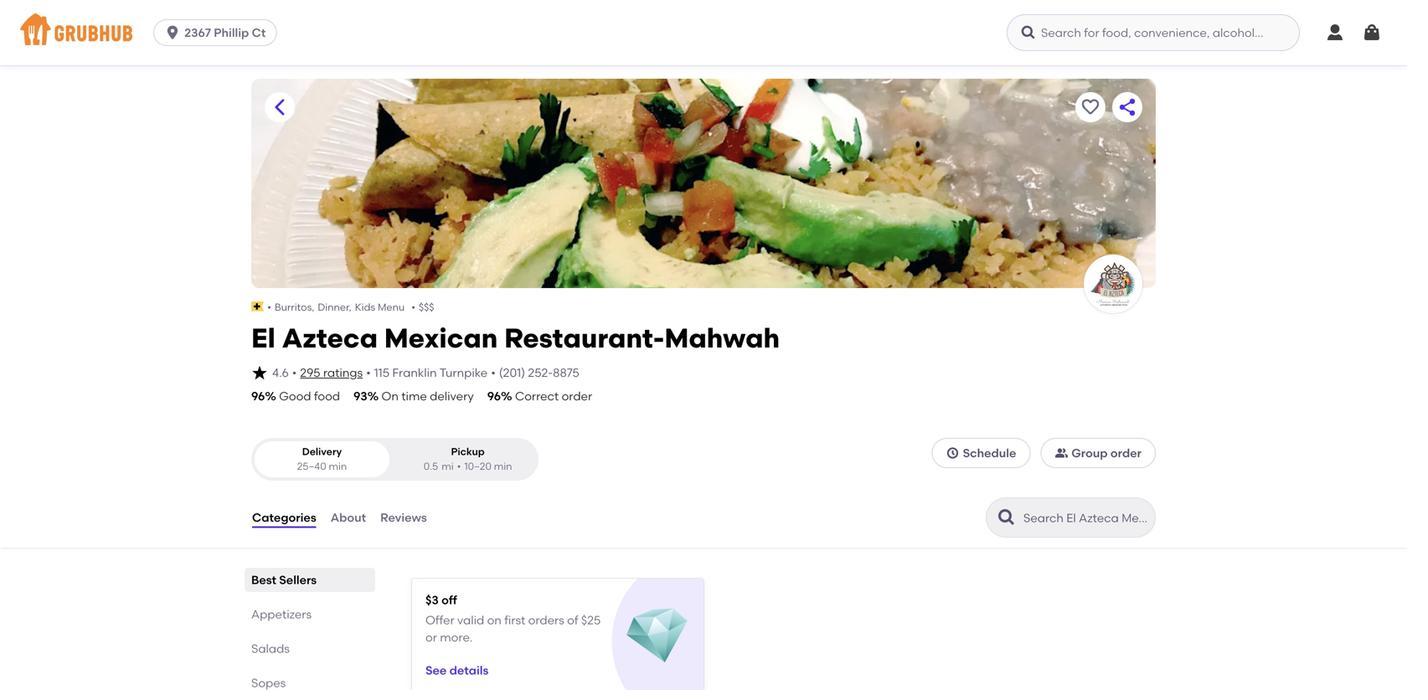 Task type: locate. For each thing, give the bounding box(es) containing it.
appetizers
[[251, 608, 312, 622]]

order inside button
[[1111, 446, 1142, 460]]

categories button
[[251, 488, 317, 548]]

1 horizontal spatial svg image
[[1326, 23, 1346, 43]]

save this restaurant image
[[1081, 97, 1101, 117]]

on time delivery
[[382, 389, 474, 404]]

save this restaurant button
[[1076, 92, 1106, 122]]

min
[[329, 461, 347, 473], [494, 461, 512, 473]]

0 horizontal spatial order
[[562, 389, 593, 404]]

svg image inside 2367 phillip ct button
[[164, 24, 181, 41]]

group order button
[[1041, 438, 1156, 469]]

8875
[[553, 366, 580, 380]]

correct order
[[515, 389, 593, 404]]

96 down the (201)
[[487, 389, 501, 404]]

mahwah
[[665, 322, 780, 354]]

96
[[251, 389, 265, 404], [487, 389, 501, 404]]

svg image
[[164, 24, 181, 41], [1021, 24, 1037, 41], [251, 365, 268, 381]]

$25
[[581, 613, 601, 628]]

group order
[[1072, 446, 1142, 460]]

1 96 from the left
[[251, 389, 265, 404]]

el
[[251, 322, 275, 354]]

see
[[426, 664, 447, 678]]

mexican
[[384, 322, 498, 354]]

2 horizontal spatial svg image
[[1021, 24, 1037, 41]]

salads
[[251, 642, 290, 656]]

order right group
[[1111, 446, 1142, 460]]

252-
[[528, 366, 553, 380]]

0 horizontal spatial 96
[[251, 389, 265, 404]]

more.
[[440, 630, 473, 645]]

0 vertical spatial order
[[562, 389, 593, 404]]

2367 phillip ct button
[[153, 19, 284, 46]]

delivery
[[302, 446, 342, 458]]

sopes tab
[[251, 675, 369, 690]]

1 horizontal spatial 96
[[487, 389, 501, 404]]

order
[[562, 389, 593, 404], [1111, 446, 1142, 460]]

0 horizontal spatial min
[[329, 461, 347, 473]]

schedule
[[963, 446, 1017, 460]]

• inside pickup 0.5 mi • 10–20 min
[[457, 461, 461, 473]]

correct
[[515, 389, 559, 404]]

option group containing delivery 25–40 min
[[251, 438, 539, 481]]

order down 8875 on the left of page
[[562, 389, 593, 404]]

295
[[300, 366, 321, 380]]

best sellers
[[251, 573, 317, 587]]

menu
[[378, 301, 405, 313]]

0.5
[[424, 461, 438, 473]]

option group
[[251, 438, 539, 481]]

ratings
[[323, 366, 363, 380]]

sellers
[[279, 573, 317, 587]]

2 min from the left
[[494, 461, 512, 473]]

$3 off offer valid on first orders of $25 or more.
[[426, 593, 601, 645]]

• right mi
[[457, 461, 461, 473]]

group
[[1072, 446, 1108, 460]]

min right 10–20
[[494, 461, 512, 473]]

•
[[267, 301, 271, 313], [412, 301, 416, 313], [292, 366, 297, 380], [366, 366, 371, 380], [491, 366, 496, 380], [457, 461, 461, 473]]

96 left good
[[251, 389, 265, 404]]

(201)
[[499, 366, 525, 380]]

0 horizontal spatial svg image
[[947, 447, 960, 460]]

first
[[505, 613, 526, 628]]

main navigation navigation
[[0, 0, 1408, 65]]

2367 phillip ct
[[184, 26, 266, 40]]

1 horizontal spatial order
[[1111, 446, 1142, 460]]

about button
[[330, 488, 367, 548]]

subscription pass image
[[251, 302, 264, 312]]

4.6
[[272, 366, 289, 380]]

min inside delivery 25–40 min
[[329, 461, 347, 473]]

1 horizontal spatial min
[[494, 461, 512, 473]]

franklin
[[393, 366, 437, 380]]

svg image
[[1326, 23, 1346, 43], [1363, 23, 1383, 43], [947, 447, 960, 460]]

promo image
[[627, 606, 688, 667]]

min down delivery
[[329, 461, 347, 473]]

good food
[[279, 389, 340, 404]]

2 96 from the left
[[487, 389, 501, 404]]

offer
[[426, 613, 455, 628]]

• left the (201)
[[491, 366, 496, 380]]

valid
[[457, 613, 485, 628]]

el azteca mexican restaurant-mahwah
[[251, 322, 780, 354]]

0 horizontal spatial svg image
[[164, 24, 181, 41]]

10–20
[[465, 461, 492, 473]]

delivery 25–40 min
[[297, 446, 347, 473]]

$$$
[[419, 301, 434, 313]]

• left $$$
[[412, 301, 416, 313]]

good
[[279, 389, 311, 404]]

kids
[[355, 301, 375, 313]]

• right subscription pass 'icon'
[[267, 301, 271, 313]]

1 min from the left
[[329, 461, 347, 473]]

see details
[[426, 664, 489, 678]]

ct
[[252, 26, 266, 40]]

on
[[382, 389, 399, 404]]

on
[[487, 613, 502, 628]]

schedule button
[[932, 438, 1031, 469]]

svg image inside schedule button
[[947, 447, 960, 460]]

order for group order
[[1111, 446, 1142, 460]]

93
[[354, 389, 368, 404]]

115
[[374, 366, 390, 380]]

1 vertical spatial order
[[1111, 446, 1142, 460]]



Task type: describe. For each thing, give the bounding box(es) containing it.
Search for food, convenience, alcohol... search field
[[1007, 14, 1301, 51]]

2367
[[184, 26, 211, 40]]

about
[[331, 511, 366, 525]]

restaurant-
[[505, 322, 665, 354]]

25–40
[[297, 461, 326, 473]]

$3
[[426, 593, 439, 608]]

or
[[426, 630, 437, 645]]

food
[[314, 389, 340, 404]]

share icon image
[[1118, 97, 1138, 117]]

caret left icon image
[[270, 97, 290, 117]]

azteca
[[282, 322, 378, 354]]

people icon image
[[1055, 447, 1069, 460]]

min inside pickup 0.5 mi • 10–20 min
[[494, 461, 512, 473]]

of
[[567, 613, 579, 628]]

off
[[442, 593, 457, 608]]

best
[[251, 573, 276, 587]]

turnpike
[[440, 366, 488, 380]]

96 for correct order
[[487, 389, 501, 404]]

order for correct order
[[562, 389, 593, 404]]

appetizers tab
[[251, 606, 369, 623]]

2 horizontal spatial svg image
[[1363, 23, 1383, 43]]

4.6 • 295 ratings
[[272, 366, 363, 380]]

mi
[[442, 461, 454, 473]]

• burritos, dinner, kids menu • $$$
[[267, 301, 434, 313]]

reviews button
[[380, 488, 428, 548]]

phillip
[[214, 26, 249, 40]]

delivery
[[430, 389, 474, 404]]

1 horizontal spatial svg image
[[251, 365, 268, 381]]

see details button
[[426, 656, 489, 686]]

time
[[402, 389, 427, 404]]

burritos,
[[275, 301, 315, 313]]

details
[[450, 664, 489, 678]]

Search El Azteca Mexican Restaurant-Mahwah search field
[[1022, 510, 1151, 526]]

sopes
[[251, 676, 286, 690]]

96 for good food
[[251, 389, 265, 404]]

• right 4.6
[[292, 366, 297, 380]]

pickup 0.5 mi • 10–20 min
[[424, 446, 512, 473]]

categories
[[252, 511, 316, 525]]

orders
[[528, 613, 565, 628]]

best sellers tab
[[251, 571, 369, 589]]

dinner,
[[318, 301, 352, 313]]

search icon image
[[997, 508, 1017, 528]]

pickup
[[451, 446, 485, 458]]

salads tab
[[251, 640, 369, 658]]

• 115 franklin turnpike • (201) 252-8875
[[366, 366, 580, 380]]

• left 115
[[366, 366, 371, 380]]

reviews
[[380, 511, 427, 525]]



Task type: vqa. For each thing, say whether or not it's contained in the screenshot.
pasteurized
no



